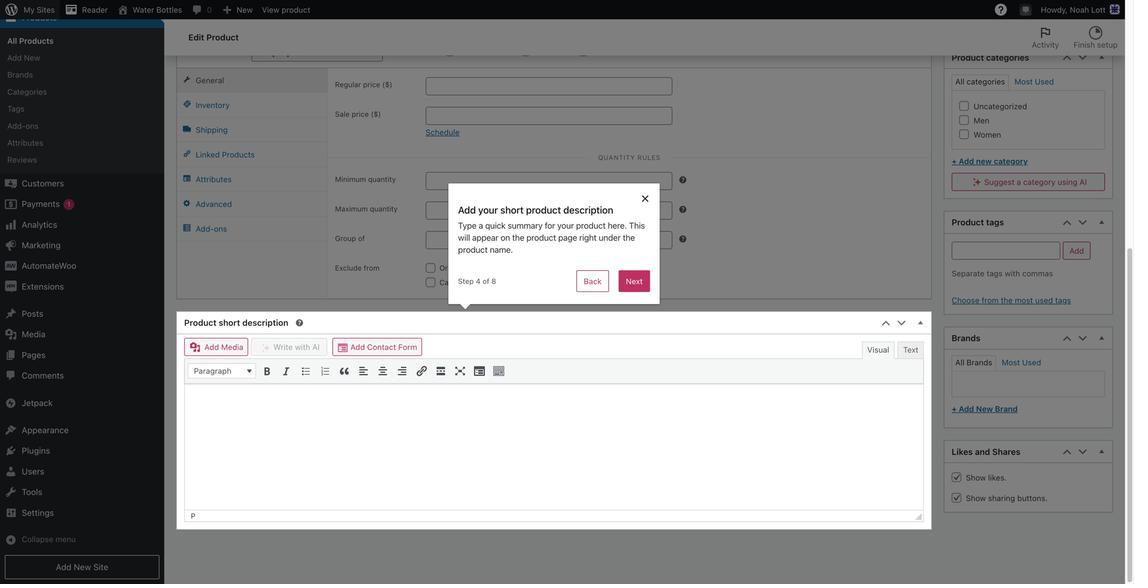 Task type: vqa. For each thing, say whether or not it's contained in the screenshot.
the leftmost With
yes



Task type: locate. For each thing, give the bounding box(es) containing it.
1 tags from the top
[[987, 218, 1005, 227]]

product
[[207, 32, 239, 42], [183, 46, 215, 56], [952, 52, 985, 62], [952, 218, 985, 227], [184, 318, 217, 328]]

+ left new
[[952, 157, 957, 166]]

2 vertical spatial new
[[977, 405, 994, 414]]

0 horizontal spatial a
[[479, 221, 483, 231]]

with
[[1005, 269, 1021, 278], [295, 343, 310, 352]]

1 horizontal spatial the
[[623, 233, 635, 243]]

count:
[[211, 7, 233, 16]]

1 vertical spatial your
[[558, 221, 574, 231]]

add inside 'add your short product description type a quick summary for your product here. this will appear on the product page right under the product name.'
[[458, 205, 476, 216]]

1 horizontal spatial your
[[558, 221, 574, 231]]

a up "appear"
[[479, 221, 483, 231]]

ai right using
[[1080, 178, 1088, 187]]

show right show likes. checkbox
[[967, 474, 987, 483]]

product data
[[183, 46, 236, 56]]

category up suggest
[[994, 157, 1028, 166]]

show right the show sharing buttons. option
[[967, 494, 987, 503]]

reader link
[[60, 0, 113, 19]]

0 horizontal spatial ai
[[313, 343, 320, 352]]

0 vertical spatial a
[[1017, 178, 1022, 187]]

2 show from the top
[[967, 494, 987, 503]]

finish
[[1074, 40, 1096, 49]]

show for likes.
[[967, 474, 987, 483]]

add up product categories
[[952, 15, 967, 24]]

used for brands
[[1023, 358, 1042, 367]]

new inside toolbar navigation
[[237, 5, 253, 14]]

likes.
[[989, 474, 1007, 483]]

most used for product categories
[[1015, 77, 1055, 86]]

word
[[191, 7, 209, 16]]

1 horizontal spatial ai
[[1080, 178, 1088, 187]]

categories for product categories
[[987, 52, 1030, 62]]

0 vertical spatial +
[[952, 157, 957, 166]]

appearance link
[[0, 421, 164, 441]]

1 vertical spatial media
[[221, 343, 244, 352]]

edit
[[189, 32, 204, 42]]

1 vertical spatial used
[[1023, 358, 1042, 367]]

settings link
[[0, 503, 164, 524]]

description up right
[[564, 205, 614, 216]]

the right on
[[512, 233, 525, 243]]

1 horizontal spatial with
[[1005, 269, 1021, 278]]

products up all products
[[22, 12, 57, 22]]

0 vertical spatial short
[[501, 205, 524, 216]]

1 vertical spatial a
[[479, 221, 483, 231]]

2 vertical spatial all
[[956, 358, 965, 367]]

paragraph button
[[189, 364, 256, 379]]

tab list
[[1025, 19, 1126, 56]]

comments link
[[0, 366, 164, 387]]

0 vertical spatial your
[[479, 205, 498, 216]]

virtual:
[[417, 48, 445, 56]]

1 horizontal spatial new
[[237, 5, 253, 14]]

product up add media button
[[184, 318, 217, 328]]

suggest a category using ai
[[985, 178, 1088, 187]]

1 the from the left
[[512, 233, 525, 243]]

product tags
[[952, 218, 1005, 227]]

0 horizontal spatial new
[[24, 53, 40, 62]]

1 vertical spatial new
[[24, 53, 40, 62]]

add for product
[[952, 15, 967, 24]]

product for product categories
[[952, 52, 985, 62]]

None button
[[1063, 242, 1091, 260]]

separate
[[952, 269, 985, 278]]

all for product categories
[[956, 77, 965, 86]]

edit product
[[189, 32, 239, 42]]

most down product categories
[[1015, 77, 1033, 86]]

gift
[[542, 48, 556, 56]]

new
[[237, 5, 253, 14], [24, 53, 40, 62], [977, 405, 994, 414]]

0 vertical spatial most used link
[[1015, 77, 1055, 86]]

1 horizontal spatial a
[[1017, 178, 1022, 187]]

new left brand
[[977, 405, 994, 414]]

1 vertical spatial +
[[952, 405, 957, 414]]

+ up likes
[[952, 405, 957, 414]]

products
[[22, 12, 57, 22], [19, 36, 54, 45]]

all products link
[[0, 32, 164, 49]]

new down all products
[[24, 53, 40, 62]]

add inside add media button
[[205, 343, 219, 352]]

0 horizontal spatial short
[[219, 318, 240, 328]]

most used link right all brands link
[[1002, 358, 1042, 367]]

add-
[[7, 121, 25, 130]]

add contact form button
[[333, 338, 422, 356]]

0 vertical spatial tags
[[987, 218, 1005, 227]]

show sharing buttons.
[[964, 494, 1048, 503]]

tags down suggest
[[987, 218, 1005, 227]]

short up the add media
[[219, 318, 240, 328]]

word count: 0
[[191, 7, 239, 16]]

4
[[476, 277, 481, 286]]

1 vertical spatial tags
[[987, 269, 1003, 278]]

products inside all products link
[[19, 36, 54, 45]]

media up pages
[[22, 330, 45, 340]]

used right all brands link
[[1023, 358, 1042, 367]]

attributes
[[7, 138, 43, 147]]

0 vertical spatial ai
[[1080, 178, 1088, 187]]

brands down add new at the left
[[7, 70, 33, 79]]

most right all brands link
[[1002, 358, 1021, 367]]

Downloadable: checkbox
[[521, 47, 531, 56]]

add left contact
[[351, 343, 365, 352]]

category left using
[[1024, 178, 1056, 187]]

all right text button
[[956, 358, 965, 367]]

0 horizontal spatial your
[[479, 205, 498, 216]]

add
[[952, 15, 967, 24], [7, 53, 22, 62], [959, 157, 975, 166], [458, 205, 476, 216], [205, 343, 219, 352], [351, 343, 365, 352], [959, 405, 975, 414]]

media inside button
[[221, 343, 244, 352]]

most used link for product categories
[[1015, 77, 1055, 86]]

tab list containing activity
[[1025, 19, 1126, 56]]

+ add new category
[[952, 157, 1028, 166]]

users
[[22, 467, 44, 477]]

0 vertical spatial media
[[22, 330, 45, 340]]

back button
[[577, 271, 609, 292]]

reviews
[[7, 155, 37, 164]]

posts
[[22, 309, 43, 319]]

a right suggest
[[1017, 178, 1022, 187]]

your up quick
[[479, 205, 498, 216]]

1 vertical spatial categories
[[967, 77, 1006, 86]]

0 vertical spatial description
[[564, 205, 614, 216]]

1 vertical spatial most used link
[[1002, 358, 1042, 367]]

suggest
[[985, 178, 1015, 187]]

ai
[[1080, 178, 1088, 187], [313, 343, 320, 352]]

all
[[7, 36, 17, 45], [956, 77, 965, 86], [956, 358, 965, 367]]

toolbar navigation
[[60, 0, 1126, 22]]

product up data
[[207, 32, 239, 42]]

most used down activity
[[1015, 77, 1055, 86]]

products up add new at the left
[[19, 36, 54, 45]]

with right write
[[295, 343, 310, 352]]

1 vertical spatial most
[[1002, 358, 1021, 367]]

jetpack link
[[0, 393, 164, 414]]

brands up all brands link
[[952, 334, 981, 344]]

description up write
[[242, 318, 289, 328]]

used down activity
[[1036, 77, 1055, 86]]

category inside suggest a category using ai button
[[1024, 178, 1056, 187]]

add up type
[[458, 205, 476, 216]]

description inside 'add your short product description type a quick summary for your product here. this will appear on the product page right under the product name.'
[[564, 205, 614, 216]]

new link
[[217, 0, 258, 19]]

categories for all categories
[[967, 77, 1006, 86]]

ai right write
[[313, 343, 320, 352]]

likes
[[952, 447, 973, 457]]

product short description
[[184, 318, 289, 328]]

add left brand
[[959, 405, 975, 414]]

your up page
[[558, 221, 574, 231]]

tags link
[[0, 100, 164, 117]]

add left new
[[959, 157, 975, 166]]

0 horizontal spatial the
[[512, 233, 525, 243]]

0 vertical spatial most
[[1015, 77, 1033, 86]]

1 vertical spatial show
[[967, 494, 987, 503]]

1 vertical spatial category
[[1024, 178, 1056, 187]]

0 horizontal spatial description
[[242, 318, 289, 328]]

tags right separate
[[987, 269, 1003, 278]]

1 horizontal spatial description
[[564, 205, 614, 216]]

2 tags from the top
[[987, 269, 1003, 278]]

0 horizontal spatial media
[[22, 330, 45, 340]]

1 vertical spatial all
[[956, 77, 965, 86]]

bottles
[[156, 5, 182, 14]]

most used link down activity
[[1015, 77, 1055, 86]]

add inside + add new brand link
[[959, 405, 975, 414]]

payments
[[22, 199, 60, 209]]

+ add new category link
[[952, 156, 1028, 167]]

1 horizontal spatial short
[[501, 205, 524, 216]]

0 vertical spatial new
[[237, 5, 253, 14]]

0 vertical spatial all
[[7, 36, 17, 45]]

0 vertical spatial show
[[967, 474, 987, 483]]

categories down product categories
[[967, 77, 1006, 86]]

product up separate
[[952, 218, 985, 227]]

1 show from the top
[[967, 474, 987, 483]]

1 vertical spatial most used
[[1002, 358, 1042, 367]]

write
[[274, 343, 293, 352]]

+
[[952, 157, 957, 166], [952, 405, 957, 414]]

add inside add contact form button
[[351, 343, 365, 352]]

new right "count:"
[[237, 5, 253, 14]]

all up add new at the left
[[7, 36, 17, 45]]

0 vertical spatial products
[[22, 12, 57, 22]]

0 vertical spatial most used
[[1015, 77, 1055, 86]]

media down product short description
[[221, 343, 244, 352]]

tags
[[987, 218, 1005, 227], [987, 269, 1003, 278]]

show
[[967, 474, 987, 483], [967, 494, 987, 503]]

2 + from the top
[[952, 405, 957, 414]]

all down product categories
[[956, 77, 965, 86]]

product up all categories 'link'
[[952, 52, 985, 62]]

likes and shares
[[952, 447, 1021, 457]]

images
[[1027, 15, 1053, 24]]

Virtual: checkbox
[[445, 47, 455, 56]]

product down edit
[[183, 46, 215, 56]]

add for media
[[205, 343, 219, 352]]

the down this
[[623, 233, 635, 243]]

add inside add new link
[[7, 53, 22, 62]]

products link
[[0, 7, 164, 28]]

short inside 'add your short product description type a quick summary for your product here. this will appear on the product page right under the product name.'
[[501, 205, 524, 216]]

most used right all brands link
[[1002, 358, 1042, 367]]

Show sharing buttons. checkbox
[[952, 494, 962, 503]]

1 + from the top
[[952, 157, 957, 166]]

product for product short description
[[184, 318, 217, 328]]

0 vertical spatial with
[[1005, 269, 1021, 278]]

1 vertical spatial ai
[[313, 343, 320, 352]]

media link
[[0, 325, 164, 345]]

customers link
[[0, 173, 164, 194]]

with left commas
[[1005, 269, 1021, 278]]

product for product tags
[[952, 218, 985, 227]]

categories up all categories 'link'
[[987, 52, 1030, 62]]

used
[[1036, 77, 1055, 86], [1023, 358, 1042, 367]]

0 vertical spatial used
[[1036, 77, 1055, 86]]

1 horizontal spatial media
[[221, 343, 244, 352]]

the
[[512, 233, 525, 243], [623, 233, 635, 243]]

users link
[[0, 462, 164, 483]]

0 horizontal spatial with
[[295, 343, 310, 352]]

short up summary
[[501, 205, 524, 216]]

product right view
[[282, 5, 311, 14]]

view
[[262, 5, 280, 14]]

1 vertical spatial with
[[295, 343, 310, 352]]

summary
[[508, 221, 543, 231]]

view product link
[[258, 0, 315, 19]]

0 vertical spatial category
[[994, 157, 1028, 166]]

noah
[[1070, 5, 1090, 14]]

add up "paragraph" in the bottom of the page
[[205, 343, 219, 352]]

a inside 'add your short product description type a quick summary for your product here. this will appear on the product page right under the product name.'
[[479, 221, 483, 231]]

brands up + add new brand
[[967, 358, 993, 367]]

0 vertical spatial categories
[[987, 52, 1030, 62]]

extensions
[[22, 282, 64, 292]]

2 horizontal spatial new
[[977, 405, 994, 414]]

category
[[994, 157, 1028, 166], [1024, 178, 1056, 187]]

add down all products
[[7, 53, 22, 62]]

marketing link
[[0, 235, 164, 256]]

product
[[282, 5, 311, 14], [969, 15, 998, 24], [526, 205, 561, 216], [576, 221, 606, 231], [527, 233, 556, 243], [458, 245, 488, 255]]

brands link
[[0, 66, 164, 83]]

1 vertical spatial products
[[19, 36, 54, 45]]

add-ons
[[7, 121, 39, 130]]

most used for brands
[[1002, 358, 1042, 367]]



Task type: describe. For each thing, give the bounding box(es) containing it.
under
[[599, 233, 621, 243]]

visual button
[[862, 342, 895, 359]]

jetpack
[[22, 398, 53, 408]]

all products
[[7, 36, 54, 45]]

pages link
[[0, 345, 164, 366]]

product left gallery
[[969, 15, 998, 24]]

product down will
[[458, 245, 488, 255]]

form
[[399, 343, 417, 352]]

appear
[[472, 233, 499, 243]]

summarize this product in 1-2 short sentences. we'll show it at the top of the page. image
[[295, 318, 304, 328]]

will
[[458, 233, 470, 243]]

tags for separate
[[987, 269, 1003, 278]]

automatewoo link
[[0, 256, 164, 277]]

next
[[626, 277, 643, 286]]

text
[[904, 345, 919, 355]]

separate tags with commas
[[952, 269, 1054, 278]]

a inside suggest a category using ai button
[[1017, 178, 1022, 187]]

analytics link
[[0, 215, 164, 235]]

howdy, noah lott
[[1042, 5, 1106, 14]]

buttons.
[[1018, 494, 1048, 503]]

gallery
[[1000, 15, 1024, 24]]

product for product data
[[183, 46, 215, 56]]

add media button
[[184, 338, 248, 356]]

posts link
[[0, 304, 164, 325]]

all categories
[[956, 77, 1006, 86]]

products inside products link
[[22, 12, 57, 22]]

product down for
[[527, 233, 556, 243]]

add contact form
[[348, 343, 417, 352]]

product categories
[[952, 52, 1030, 62]]

lott
[[1092, 5, 1106, 14]]

1 vertical spatial short
[[219, 318, 240, 328]]

product up for
[[526, 205, 561, 216]]

add for your
[[458, 205, 476, 216]]

attributes link
[[0, 134, 164, 151]]

paragraph button
[[188, 364, 256, 379]]

customers
[[22, 178, 64, 188]]

+ add new brand
[[952, 405, 1018, 414]]

1 vertical spatial brands
[[952, 334, 981, 344]]

page
[[559, 233, 577, 243]]

this
[[629, 221, 645, 231]]

2 the from the left
[[623, 233, 635, 243]]

for
[[545, 221, 555, 231]]

gift card:
[[542, 48, 579, 56]]

using
[[1058, 178, 1078, 187]]

product inside toolbar navigation
[[282, 5, 311, 14]]

0 vertical spatial brands
[[7, 70, 33, 79]]

visual
[[868, 345, 890, 355]]

add for contact
[[351, 343, 365, 352]]

name.
[[490, 245, 513, 255]]

8
[[492, 277, 496, 286]]

add-ons link
[[0, 117, 164, 134]]

add new link
[[0, 49, 164, 66]]

activity
[[1032, 40, 1060, 49]]

all brands
[[956, 358, 993, 367]]

analytics
[[22, 220, 57, 230]]

ai inside button
[[1080, 178, 1088, 187]]

step 4 of 8
[[458, 277, 496, 286]]

+ for product categories
[[952, 157, 957, 166]]

pages
[[22, 350, 46, 360]]

brand
[[996, 405, 1018, 414]]

1
[[67, 201, 70, 209]]

reader
[[82, 5, 108, 14]]

step
[[458, 277, 474, 286]]

tags for product
[[987, 218, 1005, 227]]

activity button
[[1025, 19, 1067, 56]]

add new
[[7, 53, 40, 62]]

+ for brands
[[952, 405, 957, 414]]

suggest a category using ai button
[[952, 173, 1106, 191]]

appearance
[[22, 426, 69, 436]]

tools
[[22, 488, 42, 498]]

next button
[[619, 271, 650, 292]]

data
[[218, 46, 236, 56]]

close tour image
[[641, 193, 650, 203]]

card:
[[558, 48, 577, 56]]

used for product categories
[[1036, 77, 1055, 86]]

+ add new brand link
[[952, 404, 1018, 415]]

collapse menu button
[[0, 531, 164, 551]]

plugins
[[22, 446, 50, 456]]

add inside + add new category link
[[959, 157, 975, 166]]

most for product categories
[[1015, 77, 1033, 86]]

add media
[[202, 343, 244, 352]]

commas
[[1023, 269, 1054, 278]]

marketing
[[22, 240, 61, 250]]

show likes.
[[964, 474, 1007, 483]]

view product
[[262, 5, 311, 14]]

1 vertical spatial description
[[242, 318, 289, 328]]

category inside + add new category link
[[994, 157, 1028, 166]]

Gift Card: checkbox
[[579, 47, 589, 56]]

2 vertical spatial brands
[[967, 358, 993, 367]]

with inside "button"
[[295, 343, 310, 352]]

add for new
[[7, 53, 22, 62]]

extensions link
[[0, 277, 164, 297]]

ai inside "button"
[[313, 343, 320, 352]]

plugins link
[[0, 441, 164, 462]]

categories link
[[0, 83, 164, 100]]

text button
[[898, 342, 924, 359]]

most for brands
[[1002, 358, 1021, 367]]

ons
[[25, 121, 39, 130]]

most used link for brands
[[1002, 358, 1042, 367]]

for best results, upload jpeg or png files that are 1000 by 1000 pixels or larger. maximum upload file size: 2 gb. image
[[1058, 16, 1068, 25]]

water bottles link
[[113, 0, 187, 19]]

p
[[191, 512, 196, 521]]

show for sharing
[[967, 494, 987, 503]]

write with ai
[[274, 343, 320, 352]]

right
[[580, 233, 597, 243]]

shares
[[993, 447, 1021, 457]]

back
[[584, 277, 602, 286]]

all brands link
[[956, 358, 993, 367]]

Show likes. checkbox
[[952, 473, 962, 483]]

contact
[[367, 343, 396, 352]]

collapse menu
[[22, 535, 76, 544]]

add product gallery images link
[[952, 15, 1053, 24]]

quick
[[485, 221, 506, 231]]

all for brands
[[956, 358, 965, 367]]

product up right
[[576, 221, 606, 231]]

0
[[235, 7, 239, 16]]

water bottles
[[133, 5, 182, 14]]

add product gallery images
[[952, 15, 1053, 24]]

here.
[[608, 221, 627, 231]]



